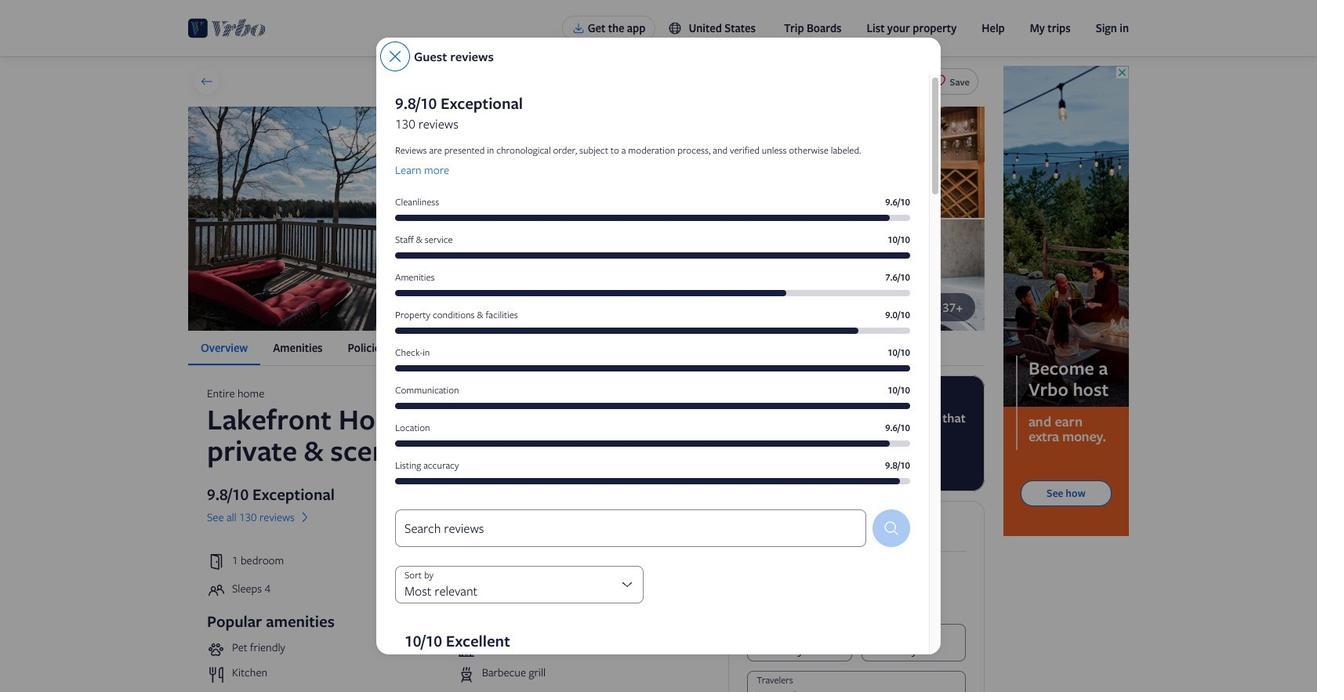 Task type: vqa. For each thing, say whether or not it's contained in the screenshot.
Search button image
yes



Task type: locate. For each thing, give the bounding box(es) containing it.
None text field
[[395, 510, 866, 547]]

0 vertical spatial private kitchen image
[[587, 107, 785, 218]]

dialog
[[376, 38, 941, 692]]

1 vertical spatial private kitchen image
[[587, 220, 785, 331]]

living room image
[[787, 107, 985, 218]]

interior image
[[787, 220, 985, 331]]

download the app button image
[[572, 22, 585, 34]]

list
[[188, 331, 985, 365]]

see all properties image
[[200, 74, 214, 89]]

list item
[[207, 641, 451, 659], [457, 641, 700, 659], [207, 666, 451, 684], [457, 666, 700, 684]]

private kitchen image
[[587, 107, 785, 218], [587, 220, 785, 331]]

1 private kitchen image from the top
[[587, 107, 785, 218]]

medium image
[[298, 510, 312, 525]]



Task type: describe. For each thing, give the bounding box(es) containing it.
cancel, go back to hotel details. image
[[386, 47, 405, 66]]

vrbo logo image
[[188, 16, 266, 41]]

show all 37 images image
[[922, 300, 936, 314]]

2 private kitchen image from the top
[[587, 220, 785, 331]]

small image
[[668, 21, 682, 35]]

search button image
[[882, 519, 901, 538]]

private deck image
[[188, 107, 586, 331]]



